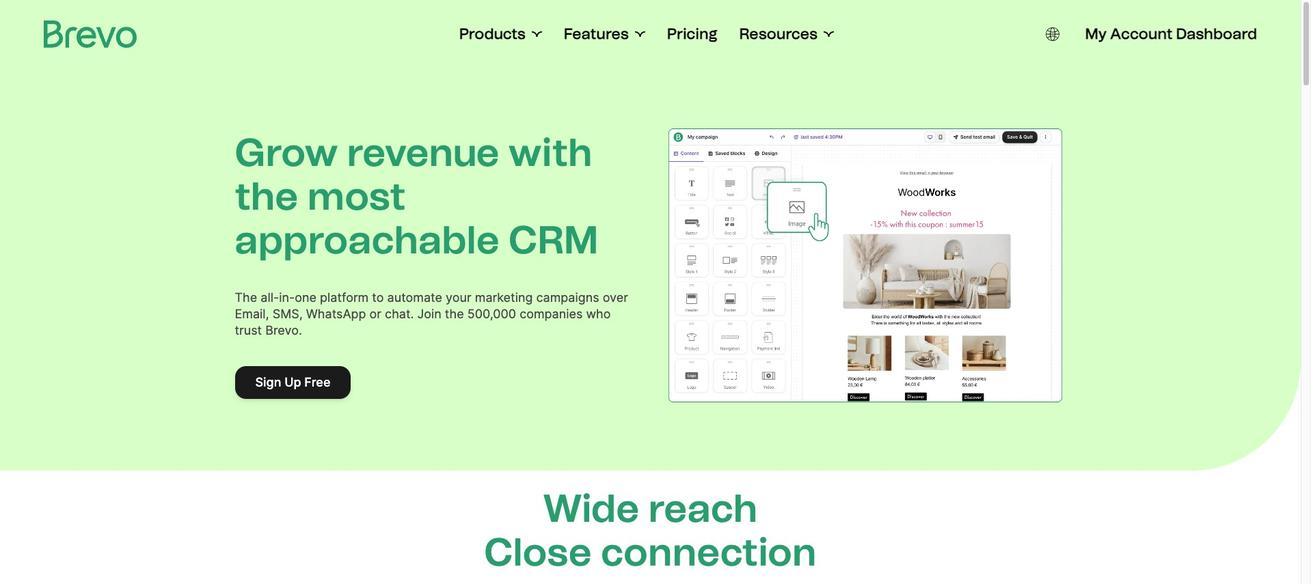 Task type: describe. For each thing, give the bounding box(es) containing it.
the
[[235, 291, 257, 305]]

button image
[[1046, 27, 1059, 41]]

sign
[[255, 375, 281, 390]]

in-
[[279, 291, 295, 305]]

one
[[295, 291, 317, 305]]

automate
[[387, 291, 442, 305]]

my
[[1085, 25, 1107, 43]]

features link
[[564, 25, 645, 44]]

dashboard
[[1176, 25, 1257, 43]]

email,
[[235, 307, 269, 321]]

sms,
[[273, 307, 303, 321]]

the inside grow revenue with the most approachable crm
[[235, 174, 298, 220]]

marketing
[[475, 291, 533, 305]]

with
[[508, 130, 592, 176]]

approachable
[[235, 218, 500, 263]]

resources
[[739, 25, 818, 43]]

platform
[[320, 291, 369, 305]]

companies
[[520, 307, 583, 321]]

close
[[484, 529, 592, 575]]

your
[[446, 291, 471, 305]]

wide
[[543, 486, 639, 531]]

grow
[[235, 130, 338, 176]]

features
[[564, 25, 629, 43]]

brevo image
[[44, 21, 137, 48]]

trust
[[235, 323, 262, 338]]

most
[[307, 174, 406, 220]]

products link
[[459, 25, 542, 44]]

resources link
[[739, 25, 834, 44]]

revenue
[[347, 130, 499, 176]]

connection
[[601, 529, 817, 575]]

all-
[[261, 291, 279, 305]]

or
[[370, 307, 381, 321]]



Task type: vqa. For each thing, say whether or not it's contained in the screenshot.
Brevo.
yes



Task type: locate. For each thing, give the bounding box(es) containing it.
account
[[1110, 25, 1173, 43]]

grow revenue with the most approachable crm
[[235, 130, 599, 263]]

campaigns
[[536, 291, 599, 305]]

join
[[417, 307, 441, 321]]

1 vertical spatial the
[[445, 307, 464, 321]]

sign up free
[[255, 375, 330, 390]]

who
[[586, 307, 611, 321]]

up
[[284, 375, 301, 390]]

over
[[603, 291, 628, 305]]

500,000
[[467, 307, 516, 321]]

0 horizontal spatial the
[[235, 174, 298, 220]]

products
[[459, 25, 525, 43]]

crm
[[509, 218, 599, 263]]

chat.
[[385, 307, 414, 321]]

the all-in-one platform to automate your marketing campaigns over email, sms, whatsapp or chat. join the 500,000 companies who trust brevo.
[[235, 291, 628, 338]]

my account dashboard link
[[1085, 25, 1257, 44]]

whatsapp
[[306, 307, 366, 321]]

1 horizontal spatial the
[[445, 307, 464, 321]]

my account dashboard
[[1085, 25, 1257, 43]]

sign up free button
[[235, 367, 351, 399]]

pricing link
[[667, 25, 717, 44]]

free
[[304, 375, 330, 390]]

pricing
[[667, 25, 717, 43]]

0 vertical spatial the
[[235, 174, 298, 220]]

reach
[[648, 486, 758, 531]]

to
[[372, 291, 384, 305]]

wide reach close connection
[[484, 486, 817, 575]]

the inside the all-in-one platform to automate your marketing campaigns over email, sms, whatsapp or chat. join the 500,000 companies who trust brevo.
[[445, 307, 464, 321]]

brevo.
[[265, 323, 302, 338]]

the
[[235, 174, 298, 220], [445, 307, 464, 321]]



